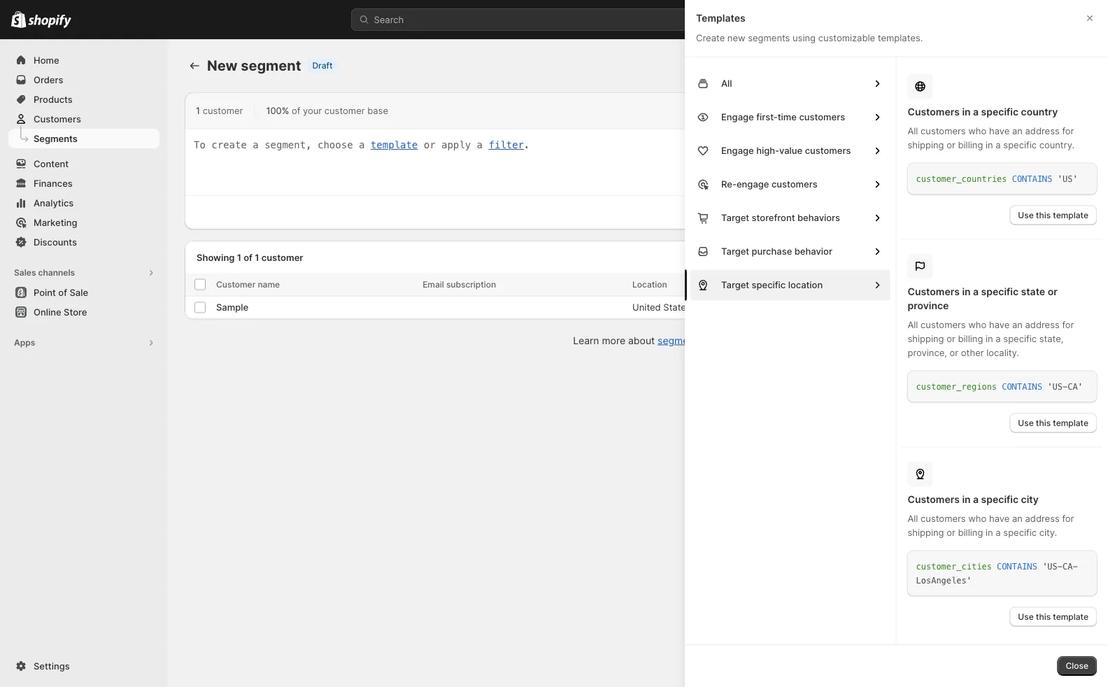 Task type: describe. For each thing, give the bounding box(es) containing it.
2 horizontal spatial customer
[[325, 105, 365, 116]]

united states
[[633, 302, 691, 313]]

target for target storefront behaviors
[[721, 212, 749, 223]]

state
[[1021, 285, 1045, 297]]

new
[[728, 32, 746, 43]]

address for customers in a specific country
[[1025, 126, 1060, 136]]

target specific location button
[[691, 270, 890, 300]]

other
[[961, 347, 984, 358]]

new segment
[[207, 57, 301, 74]]

specific inside all customers who have an address for shipping or billing in a specific country.
[[1004, 140, 1037, 150]]

customers for customers in a specific country
[[908, 106, 960, 118]]

have for city
[[989, 513, 1010, 524]]

this for customers in a specific city
[[1036, 611, 1051, 622]]

subscription
[[446, 279, 496, 289]]

templates.
[[878, 32, 923, 43]]

customers in a specific city
[[908, 493, 1039, 505]]

sample
[[216, 302, 248, 313]]

customers for customers in a specific city
[[908, 493, 960, 505]]

amount
[[918, 279, 949, 289]]

use this template button for customers in a specific city
[[1010, 607, 1097, 627]]

about
[[628, 334, 655, 346]]

engage high-value customers button
[[691, 135, 890, 166]]

new
[[207, 57, 238, 74]]

segments link
[[658, 334, 703, 346]]

customers in a specific state or province
[[908, 285, 1058, 311]]

all customers who have an address for shipping or billing in a specific country.
[[908, 126, 1075, 150]]

us
[[1063, 174, 1073, 184]]

showing
[[197, 252, 235, 263]]

shipping for customers in a specific state or province
[[908, 333, 944, 344]]

template for customers in a specific country
[[1053, 210, 1089, 220]]

segment
[[241, 57, 301, 74]]

locality.
[[987, 347, 1019, 358]]

an for country
[[1012, 126, 1023, 136]]

all customers who have an address for shipping or billing in a specific city.
[[908, 513, 1074, 538]]

⌘ k
[[734, 14, 751, 25]]

learn
[[573, 334, 599, 346]]

a up all customers who have an address for shipping or billing in a specific city. in the right of the page
[[973, 493, 979, 505]]

value
[[779, 145, 803, 156]]

search
[[374, 14, 404, 25]]

re-engage customers button
[[691, 169, 890, 200]]

discounts
[[34, 236, 77, 247]]

all for customers in a specific city
[[908, 513, 918, 524]]

united
[[633, 302, 661, 313]]

or left other
[[950, 347, 959, 358]]

your
[[303, 105, 322, 116]]

customer_countries
[[916, 174, 1007, 184]]

customer_cities
[[916, 561, 992, 571]]

who for country
[[969, 126, 987, 136]]

all inside button
[[721, 78, 732, 89]]

country
[[1021, 106, 1058, 118]]

time
[[778, 112, 797, 122]]

an for state
[[1012, 319, 1023, 330]]

customers inside all customers who have an address for shipping or billing in a specific city.
[[921, 513, 966, 524]]

shopify image
[[28, 14, 72, 28]]

customers inside engage first-time customers button
[[799, 112, 845, 122]]

contains for customers in a specific state or province
[[1002, 382, 1043, 391]]

who for state
[[969, 319, 987, 330]]

target for target purchase behavior
[[721, 246, 749, 257]]

in inside all customers who have an address for shipping or billing in a specific city.
[[986, 527, 993, 538]]

close button
[[1057, 656, 1097, 676]]

use this template for customers in a specific country
[[1018, 210, 1089, 220]]

sales channels button
[[8, 263, 160, 283]]

use this template for customers in a specific city
[[1018, 611, 1089, 622]]

purchase
[[752, 246, 792, 257]]

billing for country
[[958, 140, 983, 150]]

city
[[1021, 493, 1039, 505]]

specific up all customers who have an address for shipping or billing in a specific country.
[[981, 106, 1019, 118]]

engage for engage high-value customers
[[721, 145, 754, 156]]

city.
[[1039, 527, 1057, 538]]

shipping for customers in a specific country
[[908, 140, 944, 150]]

sales channels
[[14, 268, 75, 278]]

a inside all customers who have an address for shipping or billing in a specific city.
[[996, 527, 1001, 538]]

specific up all customers who have an address for shipping or billing in a specific city. in the right of the page
[[981, 493, 1019, 505]]

use for customers in a specific city
[[1018, 611, 1034, 622]]

customers inside re-engage customers button
[[772, 179, 818, 190]]

customizable
[[818, 32, 875, 43]]

target storefront behaviors button
[[691, 203, 890, 233]]

settings link
[[8, 656, 160, 676]]

in inside customers in a specific state or province
[[962, 285, 971, 297]]

who for city
[[969, 513, 987, 524]]

$0.00
[[918, 302, 943, 313]]

high-
[[756, 145, 779, 156]]

a inside all customers who have an address for shipping or billing in a specific country.
[[996, 140, 1001, 150]]

draft
[[312, 61, 333, 71]]

ca-
[[1063, 561, 1078, 571]]

1 horizontal spatial segments
[[748, 32, 790, 43]]

all for customers in a specific state or province
[[908, 319, 918, 330]]

' us-ca '
[[1048, 382, 1083, 391]]

home link
[[8, 50, 160, 70]]

1 horizontal spatial 1
[[237, 252, 241, 263]]

segments
[[34, 133, 78, 144]]

have for state
[[989, 319, 1010, 330]]

address for customers in a specific city
[[1025, 513, 1060, 524]]

country.
[[1039, 140, 1075, 150]]

this for customers in a specific state or province
[[1036, 418, 1051, 428]]

sales
[[14, 268, 36, 278]]

base
[[367, 105, 388, 116]]

0 orders
[[804, 302, 840, 313]]

1 customer
[[196, 105, 243, 116]]

0 horizontal spatial of
[[244, 252, 253, 263]]

amount spent
[[918, 279, 974, 289]]

1 vertical spatial segments
[[658, 334, 703, 346]]

spent
[[952, 279, 974, 289]]

' us '
[[1058, 174, 1078, 184]]

target for target specific location
[[721, 280, 749, 290]]

email
[[423, 279, 444, 289]]

specific inside all customers who have an address for shipping or billing in a specific state, province, or other locality.
[[1004, 333, 1037, 344]]

⌘
[[734, 14, 743, 25]]

customers for customers in a specific state or province
[[908, 285, 960, 297]]

or for customers in a specific state or province
[[947, 333, 956, 344]]

target purchase behavior
[[721, 246, 832, 257]]



Task type: vqa. For each thing, say whether or not it's contained in the screenshot.
Existing
no



Task type: locate. For each thing, give the bounding box(es) containing it.
contains for customers in a specific country
[[1012, 174, 1053, 184]]

0 horizontal spatial customer
[[203, 105, 243, 116]]

or for customers in a specific country
[[947, 140, 956, 150]]

specific left "city."
[[1004, 527, 1037, 538]]

1 vertical spatial use
[[1018, 418, 1034, 428]]

0 horizontal spatial segments
[[658, 334, 703, 346]]

2 vertical spatial an
[[1012, 513, 1023, 524]]

1 vertical spatial of
[[244, 252, 253, 263]]

alert
[[185, 196, 207, 229]]

customers
[[908, 106, 960, 118], [34, 113, 81, 124], [908, 285, 960, 297], [908, 493, 960, 505]]

have down customers in a specific city
[[989, 513, 1010, 524]]

us-ca- losangeles
[[916, 561, 1078, 585]]

1 engage from the top
[[721, 112, 754, 122]]

customers inside all customers who have an address for shipping or billing in a specific state, province, or other locality.
[[921, 319, 966, 330]]

billing
[[958, 140, 983, 150], [958, 333, 983, 344], [958, 527, 983, 538]]

segments down k
[[748, 32, 790, 43]]

1 have from the top
[[989, 126, 1010, 136]]

2 horizontal spatial 1
[[255, 252, 259, 263]]

1 template from the top
[[1053, 210, 1089, 220]]

billing inside all customers who have an address for shipping or billing in a specific country.
[[958, 140, 983, 150]]

1 vertical spatial contains
[[1002, 382, 1043, 391]]

for up the country.
[[1062, 126, 1074, 136]]

address down the country
[[1025, 126, 1060, 136]]

use this template for customers in a specific state or province
[[1018, 418, 1089, 428]]

use this template button for customers in a specific country
[[1010, 205, 1097, 225]]

all
[[721, 78, 732, 89], [908, 126, 918, 136], [908, 319, 918, 330], [908, 513, 918, 524]]

0 vertical spatial segments
[[748, 32, 790, 43]]

all inside all customers who have an address for shipping or billing in a specific country.
[[908, 126, 918, 136]]

engage
[[721, 112, 754, 122], [721, 145, 754, 156]]

3 billing from the top
[[958, 527, 983, 538]]

for for customers in a specific country
[[1062, 126, 1074, 136]]

or right state
[[1048, 285, 1058, 297]]

for inside all customers who have an address for shipping or billing in a specific state, province, or other locality.
[[1062, 319, 1074, 330]]

2 vertical spatial billing
[[958, 527, 983, 538]]

0 vertical spatial for
[[1062, 126, 1074, 136]]

a up all customers who have an address for shipping or billing in a specific country.
[[973, 106, 979, 118]]

specific left state
[[981, 285, 1019, 297]]

use this template button for customers in a specific state or province
[[1010, 413, 1097, 433]]

engage left high-
[[721, 145, 754, 156]]

customers down customers in a specific city
[[921, 513, 966, 524]]

in
[[962, 106, 971, 118], [986, 140, 993, 150], [962, 285, 971, 297], [986, 333, 993, 344], [962, 493, 971, 505], [986, 527, 993, 538]]

re-
[[721, 179, 737, 190]]

engage high-value customers
[[721, 145, 851, 156]]

1 vertical spatial engage
[[721, 145, 754, 156]]

use this template button down ca-
[[1010, 607, 1097, 627]]

engage inside button
[[721, 112, 754, 122]]

2 who from the top
[[969, 319, 987, 330]]

engage first-time customers button
[[691, 102, 890, 133]]

2 use this template from the top
[[1018, 418, 1089, 428]]

2 vertical spatial contains
[[997, 561, 1037, 571]]

2 have from the top
[[989, 319, 1010, 330]]

engage inside button
[[721, 145, 754, 156]]

2 address from the top
[[1025, 319, 1060, 330]]

for for customers in a specific city
[[1062, 513, 1074, 524]]

all down $0.00
[[908, 319, 918, 330]]

1 for from the top
[[1062, 126, 1074, 136]]

who inside all customers who have an address for shipping or billing in a specific city.
[[969, 513, 987, 524]]

customers down engage high-value customers button
[[772, 179, 818, 190]]

us- down the state,
[[1053, 382, 1068, 391]]

or up province,
[[947, 333, 956, 344]]

customers inside engage high-value customers button
[[805, 145, 851, 156]]

target left purchase
[[721, 246, 749, 257]]

or up customer_cities
[[947, 527, 956, 538]]

3 this from the top
[[1036, 611, 1051, 622]]

2 vertical spatial who
[[969, 513, 987, 524]]

use for customers in a specific country
[[1018, 210, 1034, 220]]

2 this from the top
[[1036, 418, 1051, 428]]

contains left "us"
[[1012, 174, 1053, 184]]

template for customers in a specific city
[[1053, 611, 1089, 622]]

use this template button down ' us-ca '
[[1010, 413, 1097, 433]]

first-
[[756, 112, 778, 122]]

1 billing from the top
[[958, 140, 983, 150]]

in up all customers who have an address for shipping or billing in a specific country.
[[962, 106, 971, 118]]

in down customers in a specific country
[[986, 140, 993, 150]]

of
[[292, 105, 300, 116], [244, 252, 253, 263]]

2 target from the top
[[721, 246, 749, 257]]

templates
[[696, 12, 746, 24]]

segments down states
[[658, 334, 703, 346]]

have up locality.
[[989, 319, 1010, 330]]

in up locality.
[[986, 333, 993, 344]]

0 vertical spatial this
[[1036, 210, 1051, 220]]

in up all customers who have an address for shipping or billing in a specific city. in the right of the page
[[962, 493, 971, 505]]

who inside all customers who have an address for shipping or billing in a specific state, province, or other locality.
[[969, 319, 987, 330]]

address inside all customers who have an address for shipping or billing in a specific city.
[[1025, 513, 1060, 524]]

1 use this template from the top
[[1018, 210, 1089, 220]]

customers up segments on the top left of page
[[34, 113, 81, 124]]

1 vertical spatial address
[[1025, 319, 1060, 330]]

in right amount
[[962, 285, 971, 297]]

or for customers in a specific city
[[947, 527, 956, 538]]

sample link
[[216, 300, 248, 314]]

target down target purchase behavior
[[721, 280, 749, 290]]

0 vertical spatial us-
[[1053, 382, 1068, 391]]

use this template button down ' us '
[[1010, 205, 1097, 225]]

0 vertical spatial have
[[989, 126, 1010, 136]]

1 vertical spatial billing
[[958, 333, 983, 344]]

all inside all customers who have an address for shipping or billing in a specific state, province, or other locality.
[[908, 319, 918, 330]]

0 vertical spatial target
[[721, 212, 749, 223]]

3 have from the top
[[989, 513, 1010, 524]]

us- down "city."
[[1048, 561, 1063, 571]]

template down ca
[[1053, 418, 1089, 428]]

segments
[[748, 32, 790, 43], [658, 334, 703, 346]]

1 vertical spatial have
[[989, 319, 1010, 330]]

a down customers in a specific country
[[996, 140, 1001, 150]]

0 vertical spatial of
[[292, 105, 300, 116]]

2 use from the top
[[1018, 418, 1034, 428]]

target down re-
[[721, 212, 749, 223]]

1 vertical spatial for
[[1062, 319, 1074, 330]]

customer right your
[[325, 105, 365, 116]]

a
[[973, 106, 979, 118], [996, 140, 1001, 150], [973, 285, 979, 297], [996, 333, 1001, 344], [973, 493, 979, 505], [996, 527, 1001, 538]]

an inside all customers who have an address for shipping or billing in a specific state, province, or other locality.
[[1012, 319, 1023, 330]]

all down new
[[721, 78, 732, 89]]

specific up locality.
[[1004, 333, 1037, 344]]

target specific location
[[721, 280, 823, 290]]

who inside all customers who have an address for shipping or billing in a specific country.
[[969, 126, 987, 136]]

target
[[721, 212, 749, 223], [721, 246, 749, 257], [721, 280, 749, 290]]

address
[[1025, 126, 1060, 136], [1025, 319, 1060, 330], [1025, 513, 1060, 524]]

specific down purchase
[[752, 280, 786, 290]]

target inside target purchase behavior button
[[721, 246, 749, 257]]

2 vertical spatial use this template button
[[1010, 607, 1097, 627]]

customers link
[[8, 109, 160, 129]]

an up locality.
[[1012, 319, 1023, 330]]

contains down all customers who have an address for shipping or billing in a specific city. in the right of the page
[[997, 561, 1037, 571]]

this for customers in a specific country
[[1036, 210, 1051, 220]]

2 shipping from the top
[[908, 333, 944, 344]]

have inside all customers who have an address for shipping or billing in a specific state, province, or other locality.
[[989, 319, 1010, 330]]

states
[[663, 302, 691, 313]]

billing inside all customers who have an address for shipping or billing in a specific city.
[[958, 527, 983, 538]]

learn more about segments
[[573, 334, 703, 346]]

2 vertical spatial use this template
[[1018, 611, 1089, 622]]

have for country
[[989, 126, 1010, 136]]

province,
[[908, 347, 947, 358]]

2 vertical spatial use
[[1018, 611, 1034, 622]]

2 vertical spatial have
[[989, 513, 1010, 524]]

2 billing from the top
[[958, 333, 983, 344]]

1 horizontal spatial customer
[[261, 252, 303, 263]]

target inside target specific location button
[[721, 280, 749, 290]]

use for customers in a specific state or province
[[1018, 418, 1034, 428]]

specific inside customers in a specific state or province
[[981, 285, 1019, 297]]

billing inside all customers who have an address for shipping or billing in a specific state, province, or other locality.
[[958, 333, 983, 344]]

us-
[[1053, 382, 1068, 391], [1048, 561, 1063, 571]]

create new segments using customizable templates.
[[696, 32, 923, 43]]

all for customers in a specific country
[[908, 126, 918, 136]]

customers up all customers who have an address for shipping or billing in a specific country.
[[908, 106, 960, 118]]

3 use from the top
[[1018, 611, 1034, 622]]

target purchase behavior button
[[691, 236, 890, 267]]

a right amount
[[973, 285, 979, 297]]

3 shipping from the top
[[908, 527, 944, 538]]

or inside all customers who have an address for shipping or billing in a specific country.
[[947, 140, 956, 150]]

of left your
[[292, 105, 300, 116]]

segments link
[[8, 129, 160, 148]]

an
[[1012, 126, 1023, 136], [1012, 319, 1023, 330], [1012, 513, 1023, 524]]

apps
[[14, 338, 35, 348]]

more
[[602, 334, 626, 346]]

0 vertical spatial template
[[1053, 210, 1089, 220]]

shipping up province,
[[908, 333, 944, 344]]

2 vertical spatial shipping
[[908, 527, 944, 538]]

customers up all customers who have an address for shipping or billing in a specific city. in the right of the page
[[908, 493, 960, 505]]

specific inside all customers who have an address for shipping or billing in a specific city.
[[1004, 527, 1037, 538]]

1 horizontal spatial of
[[292, 105, 300, 116]]

shipping for customers in a specific city
[[908, 527, 944, 538]]

3 an from the top
[[1012, 513, 1023, 524]]

2 vertical spatial for
[[1062, 513, 1074, 524]]

or up customer_countries
[[947, 140, 956, 150]]

target inside target storefront behaviors button
[[721, 212, 749, 223]]

address up "city."
[[1025, 513, 1060, 524]]

1 shipping from the top
[[908, 140, 944, 150]]

template for customers in a specific state or province
[[1053, 418, 1089, 428]]

all up customer_cities
[[908, 513, 918, 524]]

or inside all customers who have an address for shipping or billing in a specific city.
[[947, 527, 956, 538]]

0 horizontal spatial 1
[[196, 105, 200, 116]]

1 this from the top
[[1036, 210, 1051, 220]]

customers inside customers link
[[34, 113, 81, 124]]

1 who from the top
[[969, 126, 987, 136]]

all up customer_countries
[[908, 126, 918, 136]]

create
[[696, 32, 725, 43]]

engage left first-
[[721, 112, 754, 122]]

of right showing
[[244, 252, 253, 263]]

template down ' us '
[[1053, 210, 1089, 220]]

100% of your customer base
[[266, 105, 388, 116]]

2 template from the top
[[1053, 418, 1089, 428]]

re-engage customers
[[721, 179, 818, 190]]

an down the country
[[1012, 126, 1023, 136]]

specific left the country.
[[1004, 140, 1037, 150]]

shipping
[[908, 140, 944, 150], [908, 333, 944, 344], [908, 527, 944, 538]]

billing for state
[[958, 333, 983, 344]]

or inside customers in a specific state or province
[[1048, 285, 1058, 297]]

behaviors
[[798, 212, 840, 223]]

discounts link
[[8, 232, 160, 252]]

0 vertical spatial shipping
[[908, 140, 944, 150]]

have inside all customers who have an address for shipping or billing in a specific city.
[[989, 513, 1010, 524]]

1 vertical spatial target
[[721, 246, 749, 257]]

province
[[908, 299, 949, 311]]

3 target from the top
[[721, 280, 749, 290]]

1 vertical spatial use this template button
[[1010, 413, 1097, 433]]

who down customers in a specific country
[[969, 126, 987, 136]]

1 vertical spatial who
[[969, 319, 987, 330]]

for up the state,
[[1062, 319, 1074, 330]]

shipping inside all customers who have an address for shipping or billing in a specific city.
[[908, 527, 944, 538]]

orders
[[804, 279, 832, 289]]

customers right 'value'
[[805, 145, 851, 156]]

customers down customers in a specific country
[[921, 126, 966, 136]]

engage for engage first-time customers
[[721, 112, 754, 122]]

billing down customers in a specific city
[[958, 527, 983, 538]]

for inside all customers who have an address for shipping or billing in a specific city.
[[1062, 513, 1074, 524]]

k
[[745, 14, 751, 25]]

engage
[[737, 179, 769, 190]]

'
[[1058, 174, 1063, 184], [1073, 174, 1078, 184], [1048, 382, 1053, 391], [1078, 382, 1083, 391], [1043, 561, 1048, 571], [967, 575, 972, 585]]

1 address from the top
[[1025, 126, 1060, 136]]

template up close
[[1053, 611, 1089, 622]]

for up ca-
[[1062, 513, 1074, 524]]

address for customers in a specific state or province
[[1025, 319, 1060, 330]]

engage first-time customers
[[721, 112, 845, 122]]

an down city
[[1012, 513, 1023, 524]]

this
[[1036, 210, 1051, 220], [1036, 418, 1051, 428], [1036, 611, 1051, 622]]

an inside all customers who have an address for shipping or billing in a specific country.
[[1012, 126, 1023, 136]]

us- inside us-ca- losangeles
[[1048, 561, 1063, 571]]

use this template down ' us '
[[1018, 210, 1089, 220]]

email subscription
[[423, 279, 496, 289]]

all customers who have an address for shipping or billing in a specific state, province, or other locality.
[[908, 319, 1074, 358]]

shipping up customer_cities
[[908, 527, 944, 538]]

0 vertical spatial who
[[969, 126, 987, 136]]

customer down new
[[203, 105, 243, 116]]

1 vertical spatial shipping
[[908, 333, 944, 344]]

who down customers in a specific city
[[969, 513, 987, 524]]

shipping inside all customers who have an address for shipping or billing in a specific country.
[[908, 140, 944, 150]]

use this template down ca-
[[1018, 611, 1089, 622]]

location
[[788, 280, 823, 290]]

2 vertical spatial this
[[1036, 611, 1051, 622]]

customers right time
[[799, 112, 845, 122]]

settings
[[34, 660, 70, 671]]

a up us-ca- losangeles
[[996, 527, 1001, 538]]

0 vertical spatial address
[[1025, 126, 1060, 136]]

an for city
[[1012, 513, 1023, 524]]

or
[[947, 140, 956, 150], [1048, 285, 1058, 297], [947, 333, 956, 344], [950, 347, 959, 358], [947, 527, 956, 538]]

specific inside button
[[752, 280, 786, 290]]

all button
[[691, 68, 890, 99]]

1 vertical spatial template
[[1053, 418, 1089, 428]]

ca
[[1068, 382, 1078, 391]]

address inside all customers who have an address for shipping or billing in a specific country.
[[1025, 126, 1060, 136]]

address inside all customers who have an address for shipping or billing in a specific state, province, or other locality.
[[1025, 319, 1060, 330]]

contains
[[1012, 174, 1053, 184], [1002, 382, 1043, 391], [997, 561, 1037, 571]]

customer right showing
[[261, 252, 303, 263]]

0 vertical spatial engage
[[721, 112, 754, 122]]

channels
[[38, 268, 75, 278]]

2 use this template button from the top
[[1010, 413, 1097, 433]]

0 vertical spatial billing
[[958, 140, 983, 150]]

address up the state,
[[1025, 319, 1060, 330]]

1 vertical spatial use this template
[[1018, 418, 1089, 428]]

0 vertical spatial use this template button
[[1010, 205, 1097, 225]]

all inside all customers who have an address for shipping or billing in a specific city.
[[908, 513, 918, 524]]

in inside all customers who have an address for shipping or billing in a specific state, province, or other locality.
[[986, 333, 993, 344]]

1 vertical spatial this
[[1036, 418, 1051, 428]]

use this template down ' us-ca '
[[1018, 418, 1089, 428]]

1 target from the top
[[721, 212, 749, 223]]

in inside all customers who have an address for shipping or billing in a specific country.
[[986, 140, 993, 150]]

3 for from the top
[[1062, 513, 1074, 524]]

customers inside all customers who have an address for shipping or billing in a specific country.
[[921, 126, 966, 136]]

0 vertical spatial use
[[1018, 210, 1034, 220]]

customers for customers
[[34, 113, 81, 124]]

billing up other
[[958, 333, 983, 344]]

0 vertical spatial contains
[[1012, 174, 1053, 184]]

home
[[34, 55, 59, 65]]

have down customers in a specific country
[[989, 126, 1010, 136]]

location
[[633, 279, 667, 289]]

in down customers in a specific city
[[986, 527, 993, 538]]

for inside all customers who have an address for shipping or billing in a specific country.
[[1062, 126, 1074, 136]]

0 vertical spatial an
[[1012, 126, 1023, 136]]

0
[[804, 302, 810, 313]]

who down customers in a specific state or province
[[969, 319, 987, 330]]

contains for customers in a specific city
[[997, 561, 1037, 571]]

have
[[989, 126, 1010, 136], [989, 319, 1010, 330], [989, 513, 1010, 524]]

2 an from the top
[[1012, 319, 1023, 330]]

a up locality.
[[996, 333, 1001, 344]]

contains down locality.
[[1002, 382, 1043, 391]]

shipping inside all customers who have an address for shipping or billing in a specific state, province, or other locality.
[[908, 333, 944, 344]]

1 use from the top
[[1018, 210, 1034, 220]]

customers in a specific country
[[908, 106, 1058, 118]]

1 use this template button from the top
[[1010, 205, 1097, 225]]

showing 1 of 1 customer
[[197, 252, 303, 263]]

2 for from the top
[[1062, 319, 1074, 330]]

target storefront behaviors
[[721, 212, 840, 223]]

apps button
[[8, 333, 160, 353]]

3 who from the top
[[969, 513, 987, 524]]

shipping up customer_countries
[[908, 140, 944, 150]]

billing up customer_countries
[[958, 140, 983, 150]]

customers down $0.00
[[921, 319, 966, 330]]

3 address from the top
[[1025, 513, 1060, 524]]

1 vertical spatial an
[[1012, 319, 1023, 330]]

using
[[793, 32, 816, 43]]

state,
[[1039, 333, 1064, 344]]

1 vertical spatial us-
[[1048, 561, 1063, 571]]

3 use this template button from the top
[[1010, 607, 1097, 627]]

for for customers in a specific state or province
[[1062, 319, 1074, 330]]

have inside all customers who have an address for shipping or billing in a specific country.
[[989, 126, 1010, 136]]

2 vertical spatial address
[[1025, 513, 1060, 524]]

losangeles
[[916, 575, 967, 585]]

100%
[[266, 105, 289, 116]]

2 engage from the top
[[721, 145, 754, 156]]

0 vertical spatial use this template
[[1018, 210, 1089, 220]]

customer
[[203, 105, 243, 116], [325, 105, 365, 116], [261, 252, 303, 263]]

2 vertical spatial target
[[721, 280, 749, 290]]

customers up province on the top of page
[[908, 285, 960, 297]]

a inside all customers who have an address for shipping or billing in a specific state, province, or other locality.
[[996, 333, 1001, 344]]

a inside customers in a specific state or province
[[973, 285, 979, 297]]

customer_regions
[[916, 382, 997, 391]]

customers
[[799, 112, 845, 122], [921, 126, 966, 136], [805, 145, 851, 156], [772, 179, 818, 190], [921, 319, 966, 330], [921, 513, 966, 524]]

storefront
[[752, 212, 795, 223]]

3 use this template from the top
[[1018, 611, 1089, 622]]

customers inside customers in a specific state or province
[[908, 285, 960, 297]]

close
[[1066, 661, 1089, 671]]

an inside all customers who have an address for shipping or billing in a specific city.
[[1012, 513, 1023, 524]]

1 an from the top
[[1012, 126, 1023, 136]]

2 vertical spatial template
[[1053, 611, 1089, 622]]

billing for city
[[958, 527, 983, 538]]

3 template from the top
[[1053, 611, 1089, 622]]



